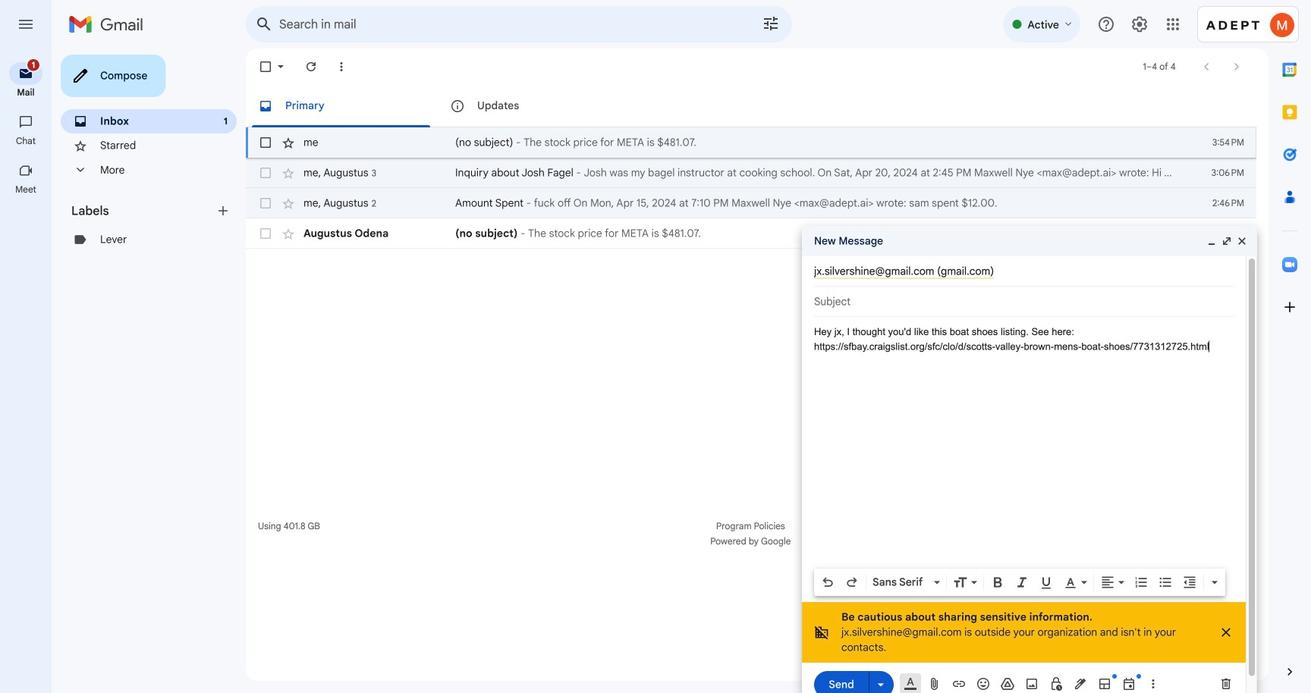Task type: locate. For each thing, give the bounding box(es) containing it.
more email options image
[[334, 59, 349, 74]]

tab list
[[1269, 49, 1312, 639], [246, 85, 1257, 128]]

dialog
[[802, 226, 1258, 694]]

option
[[870, 575, 931, 591]]

None checkbox
[[258, 59, 273, 74], [258, 135, 273, 150], [258, 196, 273, 211], [258, 226, 273, 241], [258, 59, 273, 74], [258, 135, 273, 150], [258, 196, 273, 211], [258, 226, 273, 241]]

bold ‪(⌘b)‬ image
[[991, 575, 1006, 591]]

1 horizontal spatial tab list
[[1269, 49, 1312, 639]]

insert link ‪(⌘k)‬ image
[[952, 677, 967, 692]]

Subject field
[[815, 295, 1234, 310]]

italic ‪(⌘i)‬ image
[[1015, 575, 1030, 591]]

underline ‪(⌘u)‬ image
[[1039, 576, 1054, 591]]

more send options image
[[874, 678, 889, 693]]

refresh image
[[304, 59, 319, 74]]

navigation
[[0, 49, 53, 694]]

pop out image
[[1221, 235, 1234, 247]]

4 row from the top
[[246, 219, 1257, 249]]

insert signature image
[[1073, 677, 1089, 692]]

heading
[[0, 87, 52, 99], [0, 135, 52, 147], [0, 184, 52, 196], [71, 203, 216, 219]]

footer
[[246, 519, 1257, 550]]

main content
[[246, 85, 1257, 249]]

select a layout image
[[1098, 677, 1113, 692]]

row
[[246, 128, 1257, 158], [246, 158, 1257, 188], [246, 188, 1257, 219], [246, 219, 1257, 249]]

redo ‪(⌘y)‬ image
[[845, 575, 860, 591]]

minimize image
[[1206, 235, 1218, 247]]

Search in mail text field
[[279, 17, 720, 32]]

updates tab
[[438, 85, 629, 128]]

insert files using drive image
[[1001, 677, 1016, 692]]

3 row from the top
[[246, 188, 1257, 219]]

toggle confidential mode image
[[1049, 677, 1064, 692]]

close image
[[1237, 235, 1249, 247]]

bulleted list ‪(⌘⇧8)‬ image
[[1158, 575, 1174, 591]]

undo ‪(⌘z)‬ image
[[821, 575, 836, 591]]

None checkbox
[[258, 165, 273, 181]]

more options image
[[1149, 677, 1158, 692]]



Task type: describe. For each thing, give the bounding box(es) containing it.
numbered list ‪(⌘⇧7)‬ image
[[1134, 575, 1149, 591]]

set up a time to meet image
[[1122, 677, 1137, 692]]

support image
[[1098, 15, 1116, 33]]

insert emoji ‪(⌘⇧2)‬ image
[[976, 677, 991, 692]]

option inside formatting options "toolbar"
[[870, 575, 931, 591]]

0 horizontal spatial tab list
[[246, 85, 1257, 128]]

Search in mail search field
[[246, 6, 793, 43]]

none checkbox inside row
[[258, 165, 273, 181]]

attach files image
[[928, 677, 943, 692]]

discard draft ‪(⌘⇧d)‬ image
[[1219, 677, 1234, 692]]

indent less ‪(⌘[)‬ image
[[1183, 575, 1198, 591]]

settings image
[[1131, 15, 1149, 33]]

2 row from the top
[[246, 158, 1257, 188]]

search in mail image
[[251, 11, 278, 38]]

more formatting options image
[[1208, 575, 1223, 591]]

primary tab
[[246, 85, 437, 128]]

Message Body text field
[[815, 325, 1234, 565]]

gmail image
[[68, 9, 151, 39]]

formatting options toolbar
[[815, 569, 1226, 597]]

1 row from the top
[[246, 128, 1257, 158]]

insert photo image
[[1025, 677, 1040, 692]]

main menu image
[[17, 15, 35, 33]]

advanced search options image
[[756, 8, 786, 39]]



Task type: vqa. For each thing, say whether or not it's contained in the screenshot.
the leftmost tab list
yes



